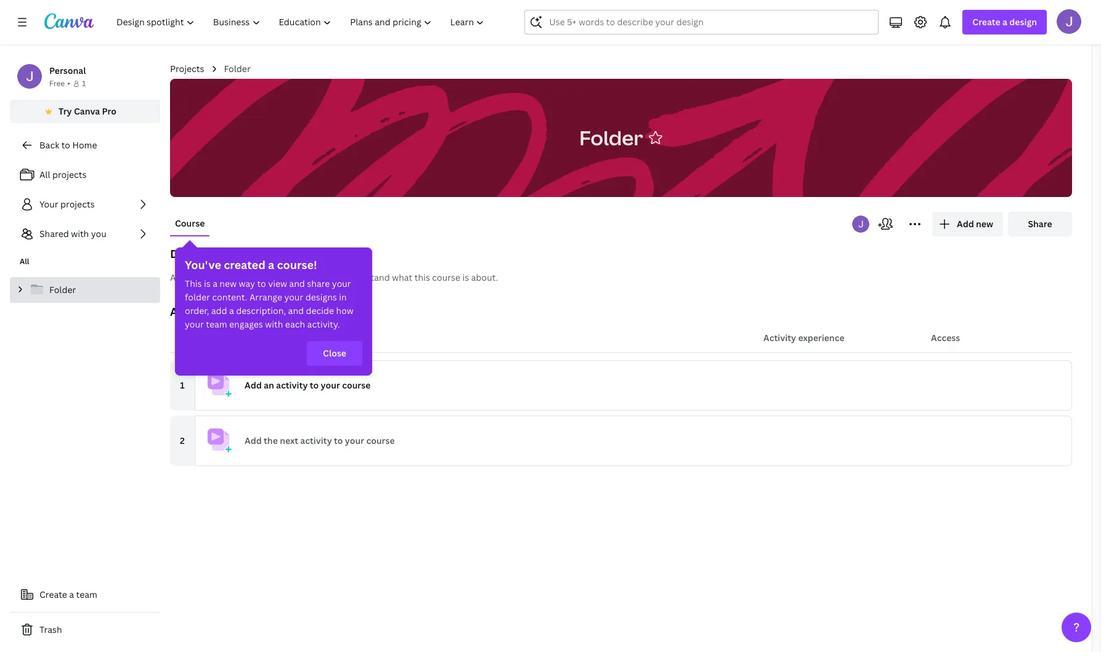 Task type: vqa. For each thing, say whether or not it's contained in the screenshot.
right QR Code
no



Task type: locate. For each thing, give the bounding box(es) containing it.
projects right "your" at the left top
[[60, 198, 95, 210]]

how
[[336, 305, 354, 317]]

folder
[[224, 63, 251, 75], [579, 124, 643, 151], [49, 284, 76, 296]]

add
[[957, 218, 974, 230], [170, 272, 187, 283], [245, 380, 262, 391], [245, 435, 262, 447]]

add a description to help team members understand what this course is about.
[[170, 272, 498, 283]]

1 horizontal spatial new
[[976, 218, 993, 230]]

1 right • at the top
[[82, 78, 86, 89]]

0 horizontal spatial is
[[204, 278, 211, 290]]

a up trash link
[[69, 589, 74, 601]]

to down close button
[[310, 380, 319, 391]]

you
[[91, 228, 106, 240]]

and
[[289, 278, 305, 290], [288, 305, 304, 317]]

2
[[180, 435, 185, 447]]

activity.
[[307, 319, 340, 330]]

close
[[323, 348, 346, 359]]

1
[[82, 78, 86, 89], [180, 380, 185, 391]]

and down course!
[[289, 278, 305, 290]]

add
[[211, 305, 227, 317]]

is left about.
[[462, 272, 469, 283]]

projects for your projects
[[60, 198, 95, 210]]

folder
[[185, 291, 210, 303]]

is
[[462, 272, 469, 283], [204, 278, 211, 290]]

0 vertical spatial and
[[289, 278, 305, 290]]

is right this
[[204, 278, 211, 290]]

1 vertical spatial team
[[206, 319, 227, 330]]

what
[[392, 272, 412, 283]]

folder link
[[224, 62, 251, 76], [10, 277, 160, 303]]

0 vertical spatial projects
[[52, 169, 87, 181]]

trash link
[[10, 618, 160, 643]]

course
[[175, 218, 205, 229]]

projects for all projects
[[52, 169, 87, 181]]

0 vertical spatial folder
[[224, 63, 251, 75]]

your inside dropdown button
[[321, 380, 340, 391]]

with inside 'link'
[[71, 228, 89, 240]]

shared with you
[[39, 228, 106, 240]]

0 horizontal spatial create
[[39, 589, 67, 601]]

0 vertical spatial activity
[[276, 380, 308, 391]]

list containing all projects
[[10, 163, 160, 246]]

try
[[59, 105, 72, 117]]

add new button
[[932, 212, 1003, 237]]

try canva pro
[[59, 105, 116, 117]]

add a description to help team members understand what this course is about. button
[[170, 271, 1072, 285]]

folder inside button
[[579, 124, 643, 151]]

1 vertical spatial all
[[20, 256, 29, 267]]

2 vertical spatial team
[[76, 589, 97, 601]]

0 vertical spatial course
[[432, 272, 460, 283]]

is inside you've created a course! this is a new way to view and share your folder content. arrange your designs in order, add a description, and decide how your team engages with each activity.
[[204, 278, 211, 290]]

folder button
[[573, 119, 649, 157]]

1 horizontal spatial with
[[265, 319, 283, 330]]

to inside "button"
[[246, 272, 254, 283]]

design
[[1009, 16, 1037, 28]]

to right back
[[61, 139, 70, 151]]

your
[[332, 278, 351, 290], [284, 291, 303, 303], [185, 319, 204, 330], [321, 380, 340, 391], [345, 435, 364, 447]]

to up arrange
[[257, 278, 266, 290]]

is inside "button"
[[462, 272, 469, 283]]

0 horizontal spatial 1
[[82, 78, 86, 89]]

experience
[[798, 332, 844, 344]]

add the next activity to your course
[[245, 435, 395, 447]]

in
[[339, 291, 347, 303]]

add inside "button"
[[170, 272, 187, 283]]

team
[[277, 272, 298, 283], [206, 319, 227, 330], [76, 589, 97, 601]]

1 vertical spatial new
[[220, 278, 237, 290]]

create for create a design
[[973, 16, 1000, 28]]

1 horizontal spatial create
[[973, 16, 1000, 28]]

a
[[1002, 16, 1007, 28], [268, 258, 274, 272], [189, 272, 194, 283], [213, 278, 217, 290], [229, 305, 234, 317], [69, 589, 74, 601]]

1 vertical spatial course
[[342, 380, 371, 391]]

with left you
[[71, 228, 89, 240]]

a left design
[[1002, 16, 1007, 28]]

create inside button
[[39, 589, 67, 601]]

0 vertical spatial team
[[277, 272, 298, 283]]

view
[[268, 278, 287, 290]]

folder for topmost the folder link
[[224, 63, 251, 75]]

projects down back to home
[[52, 169, 87, 181]]

0 vertical spatial new
[[976, 218, 993, 230]]

add new
[[957, 218, 993, 230]]

free •
[[49, 78, 70, 89]]

create inside dropdown button
[[973, 16, 1000, 28]]

team right help
[[277, 272, 298, 283]]

1 vertical spatial folder
[[579, 124, 643, 151]]

team up trash link
[[76, 589, 97, 601]]

new inside the add new dropdown button
[[976, 218, 993, 230]]

list
[[10, 163, 160, 246]]

1 vertical spatial create
[[39, 589, 67, 601]]

2 vertical spatial course
[[366, 435, 395, 447]]

with down description,
[[265, 319, 283, 330]]

create
[[973, 16, 1000, 28], [39, 589, 67, 601]]

folder link right projects link
[[224, 62, 251, 76]]

folder link down shared with you 'link'
[[10, 277, 160, 303]]

projects
[[170, 63, 204, 75]]

to
[[61, 139, 70, 151], [246, 272, 254, 283], [257, 278, 266, 290], [310, 380, 319, 391], [334, 435, 343, 447]]

jacob simon image
[[1057, 9, 1081, 34]]

2 horizontal spatial folder
[[579, 124, 643, 151]]

course
[[432, 272, 460, 283], [342, 380, 371, 391], [366, 435, 395, 447]]

new left share
[[976, 218, 993, 230]]

a up content.
[[213, 278, 217, 290]]

new
[[976, 218, 993, 230], [220, 278, 237, 290]]

1 down #
[[180, 380, 185, 391]]

1 horizontal spatial all
[[39, 169, 50, 181]]

1 horizontal spatial folder
[[224, 63, 251, 75]]

0 horizontal spatial new
[[220, 278, 237, 290]]

activity right next on the bottom of page
[[300, 435, 332, 447]]

all projects
[[39, 169, 87, 181]]

personal
[[49, 65, 86, 76]]

0 vertical spatial all
[[39, 169, 50, 181]]

0 vertical spatial create
[[973, 16, 1000, 28]]

0 horizontal spatial team
[[76, 589, 97, 601]]

share button
[[1008, 212, 1072, 237]]

share
[[307, 278, 330, 290]]

1 vertical spatial projects
[[60, 198, 95, 210]]

0 horizontal spatial all
[[20, 256, 29, 267]]

1 horizontal spatial is
[[462, 272, 469, 283]]

your projects link
[[10, 192, 160, 217]]

1 vertical spatial with
[[265, 319, 283, 330]]

2 horizontal spatial team
[[277, 272, 298, 283]]

pro
[[102, 105, 116, 117]]

team down add
[[206, 319, 227, 330]]

0 horizontal spatial with
[[71, 228, 89, 240]]

top level navigation element
[[108, 10, 495, 35]]

a inside dropdown button
[[1002, 16, 1007, 28]]

shared
[[39, 228, 69, 240]]

back
[[39, 139, 59, 151]]

created
[[224, 258, 265, 272]]

all
[[39, 169, 50, 181], [20, 256, 29, 267]]

course button
[[170, 212, 210, 235]]

0 vertical spatial with
[[71, 228, 89, 240]]

activity right an
[[276, 380, 308, 391]]

to left help
[[246, 272, 254, 283]]

None search field
[[525, 10, 879, 35]]

create up trash
[[39, 589, 67, 601]]

create a design
[[973, 16, 1037, 28]]

next
[[280, 435, 298, 447]]

activity
[[276, 380, 308, 391], [300, 435, 332, 447]]

projects
[[52, 169, 87, 181], [60, 198, 95, 210]]

0 vertical spatial 1
[[82, 78, 86, 89]]

create left design
[[973, 16, 1000, 28]]

0 horizontal spatial folder
[[49, 284, 76, 296]]

and up each
[[288, 305, 304, 317]]

create a team
[[39, 589, 97, 601]]

new up content.
[[220, 278, 237, 290]]

a up folder
[[189, 272, 194, 283]]

#
[[180, 332, 185, 344]]

your
[[39, 198, 58, 210]]

1 vertical spatial folder link
[[10, 277, 160, 303]]

1 horizontal spatial team
[[206, 319, 227, 330]]

with
[[71, 228, 89, 240], [265, 319, 283, 330]]

with inside you've created a course! this is a new way to view and share your folder content. arrange your designs in order, add a description, and decide how your team engages with each activity.
[[265, 319, 283, 330]]

description
[[170, 246, 234, 261]]

1 horizontal spatial folder link
[[224, 62, 251, 76]]

back to home
[[39, 139, 97, 151]]

1 horizontal spatial 1
[[180, 380, 185, 391]]



Task type: describe. For each thing, give the bounding box(es) containing it.
arrange
[[250, 291, 282, 303]]

each
[[285, 319, 305, 330]]

access
[[931, 332, 960, 344]]

to inside 'link'
[[61, 139, 70, 151]]

activities
[[170, 304, 221, 319]]

shared with you link
[[10, 222, 160, 246]]

add for add an activity to your course
[[245, 380, 262, 391]]

you've created a course! this is a new way to view and share your folder content. arrange your designs in order, add a description, and decide how your team engages with each activity.
[[185, 258, 354, 330]]

an
[[264, 380, 274, 391]]

to inside dropdown button
[[310, 380, 319, 391]]

1 vertical spatial 1
[[180, 380, 185, 391]]

your projects
[[39, 198, 95, 210]]

to right next on the bottom of page
[[334, 435, 343, 447]]

add for add the next activity to your course
[[245, 435, 262, 447]]

team inside button
[[76, 589, 97, 601]]

way
[[239, 278, 255, 290]]

designs
[[305, 291, 337, 303]]

add for add new
[[957, 218, 974, 230]]

activity experience
[[763, 332, 844, 344]]

folder for the folder button
[[579, 124, 643, 151]]

create a design button
[[963, 10, 1047, 35]]

add an activity to your course
[[245, 380, 371, 391]]

order,
[[185, 305, 209, 317]]

the
[[264, 435, 278, 447]]

team inside "button"
[[277, 272, 298, 283]]

add an activity to your course button
[[195, 360, 1072, 411]]

understand
[[342, 272, 390, 283]]

about.
[[471, 272, 498, 283]]

new inside you've created a course! this is a new way to view and share your folder content. arrange your designs in order, add a description, and decide how your team engages with each activity.
[[220, 278, 237, 290]]

to inside you've created a course! this is a new way to view and share your folder content. arrange your designs in order, add a description, and decide how your team engages with each activity.
[[257, 278, 266, 290]]

decide
[[306, 305, 334, 317]]

0 horizontal spatial folder link
[[10, 277, 160, 303]]

home
[[72, 139, 97, 151]]

0 vertical spatial folder link
[[224, 62, 251, 76]]

all for all
[[20, 256, 29, 267]]

you've
[[185, 258, 221, 272]]

create a team button
[[10, 583, 160, 608]]

a right add
[[229, 305, 234, 317]]

this
[[185, 278, 202, 290]]

•
[[67, 78, 70, 89]]

activity
[[763, 332, 796, 344]]

engages
[[229, 319, 263, 330]]

team inside you've created a course! this is a new way to view and share your folder content. arrange your designs in order, add a description, and decide how your team engages with each activity.
[[206, 319, 227, 330]]

add for add a description to help team members understand what this course is about.
[[170, 272, 187, 283]]

a inside "button"
[[189, 272, 194, 283]]

content.
[[212, 291, 247, 303]]

members
[[300, 272, 340, 283]]

course inside "button"
[[432, 272, 460, 283]]

1 vertical spatial and
[[288, 305, 304, 317]]

course inside dropdown button
[[342, 380, 371, 391]]

share
[[1028, 218, 1052, 230]]

help
[[257, 272, 275, 283]]

back to home link
[[10, 133, 160, 158]]

projects link
[[170, 62, 204, 76]]

description
[[196, 272, 244, 283]]

a up view
[[268, 258, 274, 272]]

try canva pro button
[[10, 100, 160, 123]]

close button
[[307, 341, 362, 366]]

a inside button
[[69, 589, 74, 601]]

all projects link
[[10, 163, 160, 187]]

2 vertical spatial folder
[[49, 284, 76, 296]]

1 vertical spatial activity
[[300, 435, 332, 447]]

description,
[[236, 305, 286, 317]]

title
[[202, 332, 221, 344]]

create for create a team
[[39, 589, 67, 601]]

activity inside dropdown button
[[276, 380, 308, 391]]

trash
[[39, 624, 62, 636]]

all for all projects
[[39, 169, 50, 181]]

free
[[49, 78, 65, 89]]

course!
[[277, 258, 317, 272]]

this
[[414, 272, 430, 283]]

Search search field
[[549, 10, 854, 34]]

canva
[[74, 105, 100, 117]]



